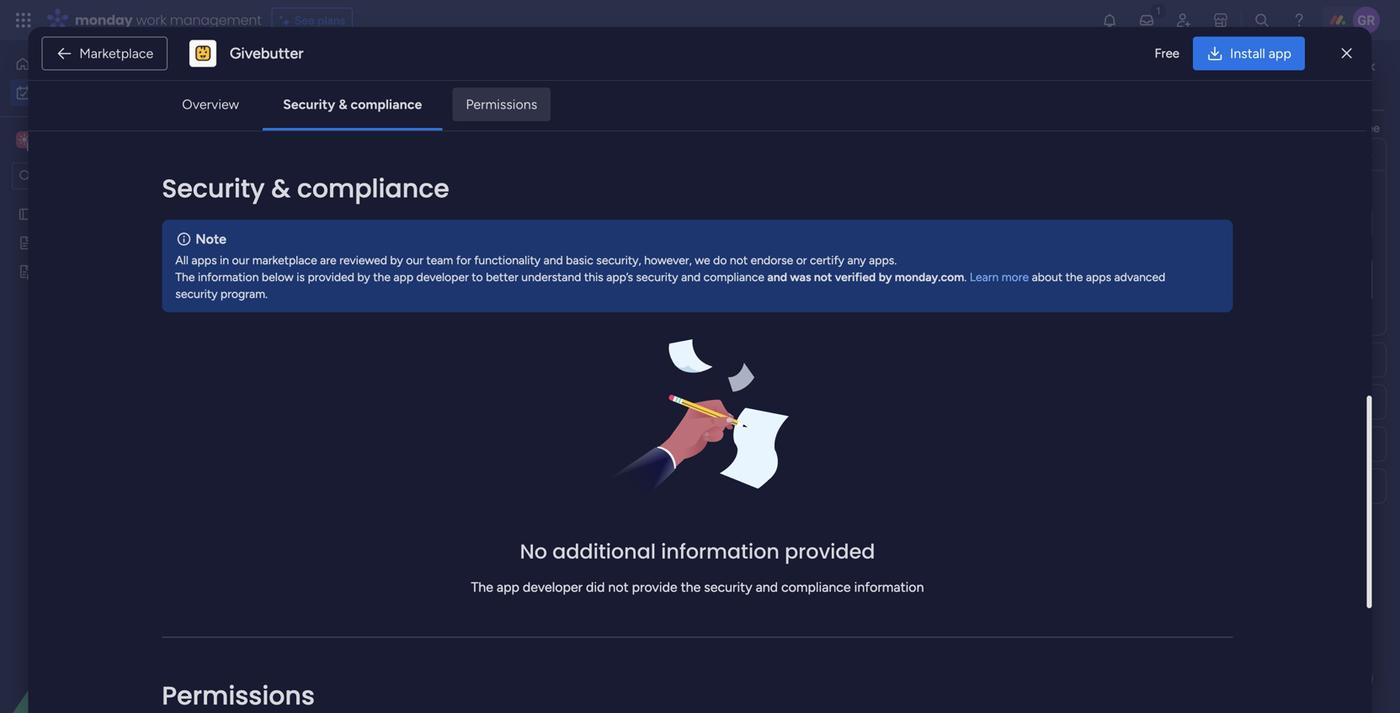 Task type: vqa. For each thing, say whether or not it's contained in the screenshot.
"💸"
no



Task type: locate. For each thing, give the bounding box(es) containing it.
by right "reviewed"
[[390, 253, 403, 267]]

2 horizontal spatial by
[[879, 270, 892, 284]]

monday marketplace image
[[1213, 12, 1230, 29]]

1 vertical spatial information
[[661, 538, 780, 566]]

1 horizontal spatial greg robinson image
[[1353, 7, 1380, 34]]

1 horizontal spatial app
[[497, 579, 520, 595]]

0 horizontal spatial /
[[335, 268, 343, 290]]

greg robinson image inside main content
[[1106, 267, 1131, 292]]

information inside all apps in our marketplace are reviewed by our team for functionality and basic security, however, we do not endorse or certify any apps. the information below is provided by the app developer to better understand this app's security and compliance and was not verified by monday.com . learn more
[[198, 270, 259, 284]]

0 vertical spatial /
[[368, 208, 376, 229]]

option
[[0, 199, 215, 203]]

Filter dashboard by text search field
[[320, 133, 473, 160]]

0 horizontal spatial app
[[394, 270, 414, 284]]

project for project management
[[856, 304, 894, 319]]

not left endorse
[[730, 253, 748, 267]]

2 vertical spatial information
[[854, 579, 924, 595]]

developer inside all apps in our marketplace are reviewed by our team for functionality and basic security, however, we do not endorse or certify any apps. the information below is provided by the app developer to better understand this app's security and compliance and was not verified by monday.com . learn more
[[416, 270, 469, 284]]

main content
[[223, 40, 1401, 713]]

past
[[284, 208, 317, 229]]

1 vertical spatial security
[[175, 287, 218, 301]]

0 vertical spatial security
[[636, 270, 678, 284]]

0 horizontal spatial 2
[[347, 273, 354, 287]]

2 down "reviewed"
[[347, 273, 354, 287]]

1 horizontal spatial &
[[339, 96, 347, 112]]

security,
[[597, 253, 641, 267]]

not right did
[[608, 579, 629, 595]]

list box
[[0, 197, 215, 513]]

0 horizontal spatial security
[[162, 171, 265, 206]]

1 horizontal spatial apps
[[1086, 270, 1112, 284]]

to do list
[[1320, 75, 1368, 90]]

select product image
[[15, 12, 32, 29]]

past dates / 2 items
[[284, 208, 419, 229]]

1 group from the top
[[751, 268, 784, 283]]

/ down are
[[335, 268, 343, 290]]

1 horizontal spatial items
[[390, 212, 419, 227]]

greg robinson image
[[1353, 7, 1380, 34], [1106, 267, 1131, 292]]

0 horizontal spatial our
[[232, 253, 249, 267]]

security & compliance up past
[[162, 171, 449, 206]]

1 horizontal spatial project
[[856, 304, 894, 319]]

security & compliance up 'filter dashboard by text' search field
[[283, 96, 422, 112]]

app inside button
[[1269, 45, 1292, 61]]

do inside all apps in our marketplace are reviewed by our team for functionality and basic security, however, we do not endorse or certify any apps. the information below is provided by the app developer to better understand this app's security and compliance and was not verified by monday.com . learn more
[[713, 253, 727, 267]]

1 horizontal spatial the
[[471, 579, 493, 595]]

our
[[232, 253, 249, 267], [406, 253, 424, 267]]

1 horizontal spatial do
[[1336, 75, 1349, 90]]

by
[[390, 253, 403, 267], [357, 270, 370, 284], [879, 270, 892, 284]]

2 horizontal spatial not
[[814, 270, 832, 284]]

compliance inside all apps in our marketplace are reviewed by our team for functionality and basic security, however, we do not endorse or certify any apps. the information below is provided by the app developer to better understand this app's security and compliance and was not verified by monday.com . learn more
[[704, 270, 765, 284]]

0 horizontal spatial provided
[[308, 270, 354, 284]]

app
[[1269, 45, 1292, 61], [394, 270, 414, 284], [497, 579, 520, 595]]

0 vertical spatial app
[[1269, 45, 1292, 61]]

1 vertical spatial developer
[[523, 579, 583, 595]]

workspace image
[[19, 131, 30, 149]]

home link
[[10, 51, 205, 77]]

1 horizontal spatial /
[[368, 208, 376, 229]]

&
[[339, 96, 347, 112], [271, 171, 291, 206]]

group
[[751, 268, 784, 283], [751, 480, 784, 495]]

permissions button
[[453, 88, 551, 121]]

1 horizontal spatial not
[[730, 253, 748, 267]]

the
[[1125, 121, 1142, 135], [373, 270, 391, 284], [1066, 270, 1083, 284], [681, 579, 701, 595]]

management
[[897, 304, 966, 319]]

overview
[[182, 96, 239, 112]]

1 vertical spatial items
[[357, 273, 386, 287]]

do inside button
[[1336, 75, 1349, 90]]

my
[[248, 64, 287, 101]]

workspace selection element
[[16, 130, 141, 152]]

project management link
[[853, 296, 1009, 324]]

2 horizontal spatial security
[[704, 579, 753, 595]]

security down however,
[[636, 270, 678, 284]]

developer
[[416, 270, 469, 284], [523, 579, 583, 595]]

0 horizontal spatial greg robinson image
[[1106, 267, 1131, 292]]

1 vertical spatial app
[[394, 270, 414, 284]]

0 vertical spatial public board image
[[18, 206, 34, 222]]

0 vertical spatial security & compliance
[[283, 96, 422, 112]]

0 horizontal spatial security
[[175, 287, 218, 301]]

0 horizontal spatial to
[[472, 270, 483, 284]]

apps left advanced
[[1086, 270, 1112, 284]]

None search field
[[320, 133, 473, 160]]

0 vertical spatial to
[[1348, 121, 1359, 135]]

project for project
[[274, 303, 312, 317]]

project inside 'link'
[[856, 304, 894, 319]]

and down we
[[681, 270, 701, 284]]

& inside button
[[339, 96, 347, 112]]

None text field
[[1091, 209, 1373, 238]]

home
[[37, 57, 69, 71]]

not down certify
[[814, 270, 832, 284]]

the right about
[[1066, 270, 1083, 284]]

1 vertical spatial to
[[472, 270, 483, 284]]

do right to
[[1336, 75, 1349, 90]]

/ right dates
[[368, 208, 376, 229]]

0 horizontal spatial developer
[[416, 270, 469, 284]]

0 horizontal spatial information
[[198, 270, 259, 284]]

1 horizontal spatial security
[[636, 270, 678, 284]]

to-
[[724, 305, 741, 318]]

by down apps.
[[879, 270, 892, 284]]

plans
[[318, 13, 345, 27]]

items inside today / 2 items
[[357, 273, 386, 287]]

or
[[796, 253, 807, 267]]

0 vertical spatial the
[[175, 270, 195, 284]]

security down all
[[175, 287, 218, 301]]

0 horizontal spatial the
[[175, 270, 195, 284]]

program.
[[221, 287, 268, 301]]

to inside all apps in our marketplace are reviewed by our team for functionality and basic security, however, we do not endorse or certify any apps. the information below is provided by the app developer to better understand this app's security and compliance and was not verified by monday.com . learn more
[[472, 270, 483, 284]]

to do list button
[[1289, 69, 1375, 96]]

1 public board image from the top
[[18, 206, 34, 222]]

learn more link
[[970, 270, 1029, 284]]

do
[[741, 305, 754, 318]]

the down "reviewed"
[[373, 270, 391, 284]]

about
[[1032, 270, 1063, 284]]

the right provide
[[681, 579, 701, 595]]

marketplace button
[[41, 37, 168, 70]]

our left the 'team'
[[406, 253, 424, 267]]

security up note at the left top of the page
[[162, 171, 265, 206]]

today
[[284, 268, 331, 290]]

mar
[[1165, 303, 1184, 317]]

0 horizontal spatial project
[[274, 303, 312, 317]]

items
[[390, 212, 419, 227], [357, 273, 386, 287]]

install app
[[1230, 45, 1292, 61]]

apps inside all apps in our marketplace are reviewed by our team for functionality and basic security, however, we do not endorse or certify any apps. the information below is provided by the app developer to better understand this app's security and compliance and was not verified by monday.com . learn more
[[191, 253, 217, 267]]

0 vertical spatial developer
[[416, 270, 469, 284]]

2 horizontal spatial information
[[854, 579, 924, 595]]

2 vertical spatial not
[[608, 579, 629, 595]]

/
[[368, 208, 376, 229], [335, 268, 343, 290]]

about the apps advanced security program.
[[175, 270, 1166, 301]]

2 vertical spatial app
[[497, 579, 520, 595]]

columns
[[1187, 121, 1232, 135]]

all
[[175, 253, 189, 267]]

private board image
[[18, 264, 34, 280]]

1 vertical spatial apps
[[1086, 270, 1112, 284]]

security
[[636, 270, 678, 284], [175, 287, 218, 301], [704, 579, 753, 595]]

for
[[456, 253, 471, 267]]

1 vertical spatial provided
[[785, 538, 875, 566]]

understand
[[522, 270, 581, 284]]

0 vertical spatial &
[[339, 96, 347, 112]]

items right dates
[[390, 212, 419, 227]]

work
[[294, 64, 361, 101]]

0 vertical spatial provided
[[308, 270, 354, 284]]

0 vertical spatial security
[[283, 96, 336, 112]]

1 vertical spatial 2
[[347, 273, 354, 287]]

1 vertical spatial group
[[751, 480, 784, 495]]

1 vertical spatial security & compliance
[[162, 171, 449, 206]]

and down no additional information provided
[[756, 579, 778, 595]]

no
[[520, 538, 547, 566]]

0 horizontal spatial &
[[271, 171, 291, 206]]

my work
[[248, 64, 361, 101]]

0 horizontal spatial items
[[357, 273, 386, 287]]

1 vertical spatial public board image
[[18, 235, 34, 251]]

0 vertical spatial group
[[751, 268, 784, 283]]

0 vertical spatial information
[[198, 270, 259, 284]]

and down endorse
[[768, 270, 787, 284]]

to left better in the top of the page
[[472, 270, 483, 284]]

dapulse x slim image
[[1342, 43, 1352, 64]]

robinson
[[1169, 272, 1222, 287]]

security down givebutter
[[283, 96, 336, 112]]

apps left in
[[191, 253, 217, 267]]

to
[[1320, 75, 1333, 90]]

boards,
[[1145, 121, 1184, 135]]

items down "reviewed"
[[357, 273, 386, 287]]

0 horizontal spatial apps
[[191, 253, 217, 267]]

main workspace button
[[12, 125, 164, 154]]

1 vertical spatial greg robinson image
[[1106, 267, 1131, 292]]

security inside all apps in our marketplace are reviewed by our team for functionality and basic security, however, we do not endorse or certify any apps. the information below is provided by the app developer to better understand this app's security and compliance and was not verified by monday.com . learn more
[[636, 270, 678, 284]]

1 vertical spatial /
[[335, 268, 343, 290]]

the inside all apps in our marketplace are reviewed by our team for functionality and basic security, however, we do not endorse or certify any apps. the information below is provided by the app developer to better understand this app's security and compliance and was not verified by monday.com . learn more
[[373, 270, 391, 284]]

marketplace
[[79, 45, 153, 61]]

home option
[[10, 51, 205, 77]]

security & compliance
[[283, 96, 422, 112], [162, 171, 449, 206]]

provided
[[308, 270, 354, 284], [785, 538, 875, 566]]

0 vertical spatial not
[[730, 253, 748, 267]]

developer down no
[[523, 579, 583, 595]]

provide
[[632, 579, 678, 595]]

to right like
[[1348, 121, 1359, 135]]

verified
[[835, 270, 876, 284]]

by down "reviewed"
[[357, 270, 370, 284]]

1 horizontal spatial provided
[[785, 538, 875, 566]]

greg robinson image left greg
[[1106, 267, 1131, 292]]

project down is
[[274, 303, 312, 317]]

workspace
[[72, 132, 138, 148]]

1 vertical spatial do
[[713, 253, 727, 267]]

1 horizontal spatial our
[[406, 253, 424, 267]]

0 vertical spatial do
[[1336, 75, 1349, 90]]

the app developer did not provide the security and compliance information
[[471, 579, 924, 595]]

note alert
[[162, 220, 1234, 312]]

install
[[1230, 45, 1266, 61]]

0 vertical spatial 2
[[380, 212, 387, 227]]

and up "understand"
[[544, 253, 563, 267]]

1 horizontal spatial security
[[283, 96, 336, 112]]

invite members image
[[1176, 12, 1192, 29]]

workspace image
[[16, 131, 33, 149]]

the inside all apps in our marketplace are reviewed by our team for functionality and basic security, however, we do not endorse or certify any apps. the information below is provided by the app developer to better understand this app's security and compliance and was not verified by monday.com . learn more
[[175, 270, 195, 284]]

compliance inside button
[[351, 96, 422, 112]]

0 vertical spatial apps
[[191, 253, 217, 267]]

& up 'filter dashboard by text' search field
[[339, 96, 347, 112]]

2 group from the top
[[751, 480, 784, 495]]

marketplace
[[252, 253, 317, 267]]

apps inside about the apps advanced security program.
[[1086, 270, 1112, 284]]

to-do
[[724, 305, 754, 318]]

the left boards,
[[1125, 121, 1142, 135]]

security inside security & compliance button
[[283, 96, 336, 112]]

compliance
[[351, 96, 422, 112], [297, 171, 449, 206], [704, 270, 765, 284], [781, 579, 851, 595]]

security down no additional information provided
[[704, 579, 753, 595]]

1 horizontal spatial developer
[[523, 579, 583, 595]]

install app button
[[1193, 37, 1305, 70]]

1 horizontal spatial 2
[[380, 212, 387, 227]]

greg robinson image up list
[[1353, 7, 1380, 34]]

the
[[175, 270, 195, 284], [471, 579, 493, 595]]

0 horizontal spatial do
[[713, 253, 727, 267]]

monday
[[75, 11, 133, 29]]

developer down the 'team'
[[416, 270, 469, 284]]

apps
[[191, 253, 217, 267], [1086, 270, 1112, 284]]

our right in
[[232, 253, 249, 267]]

app for install app
[[1269, 45, 1292, 61]]

monday.com
[[895, 270, 965, 284]]

2 right dates
[[380, 212, 387, 227]]

project down verified
[[856, 304, 894, 319]]

people
[[1052, 268, 1088, 283]]

to
[[1348, 121, 1359, 135], [472, 270, 483, 284]]

project
[[274, 303, 312, 317], [856, 304, 894, 319]]

none text field inside main content
[[1091, 209, 1373, 238]]

& up past
[[271, 171, 291, 206]]

do right we
[[713, 253, 727, 267]]

was
[[790, 270, 811, 284]]

lottie animation element
[[0, 543, 215, 713]]

public board image
[[18, 206, 34, 222], [18, 235, 34, 251]]

update feed image
[[1139, 12, 1155, 29]]

app for the app developer did not provide the security and compliance information
[[497, 579, 520, 595]]

0 vertical spatial items
[[390, 212, 419, 227]]

2
[[380, 212, 387, 227], [347, 273, 354, 287]]

all apps in our marketplace are reviewed by our team for functionality and basic security, however, we do not endorse or certify any apps. the information below is provided by the app developer to better understand this app's security and compliance and was not verified by monday.com . learn more
[[175, 253, 1029, 284]]

2 horizontal spatial app
[[1269, 45, 1292, 61]]

0 vertical spatial greg robinson image
[[1353, 7, 1380, 34]]



Task type: describe. For each thing, give the bounding box(es) containing it.
apps.
[[869, 253, 897, 267]]

we
[[695, 253, 711, 267]]

see
[[1362, 121, 1380, 135]]

security & compliance button
[[270, 88, 436, 121]]

basic
[[566, 253, 594, 267]]

app inside all apps in our marketplace are reviewed by our team for functionality and basic security, however, we do not endorse or certify any apps. the information below is provided by the app developer to better understand this app's security and compliance and was not verified by monday.com . learn more
[[394, 270, 414, 284]]

main content containing past dates /
[[223, 40, 1401, 713]]

2 inside past dates / 2 items
[[380, 212, 387, 227]]

is
[[297, 270, 305, 284]]

no additional information provided image
[[606, 339, 790, 514]]

2 inside today / 2 items
[[347, 273, 354, 287]]

main
[[39, 132, 68, 148]]

help image
[[1291, 12, 1308, 29]]

did
[[586, 579, 605, 595]]

givebutter
[[230, 44, 304, 62]]

list
[[1352, 75, 1368, 90]]

work
[[136, 11, 166, 29]]

8
[[1187, 303, 1193, 317]]

learn
[[970, 270, 999, 284]]

monday work management
[[75, 11, 262, 29]]

main workspace
[[39, 132, 138, 148]]

2 our from the left
[[406, 253, 424, 267]]

greg
[[1138, 272, 1166, 287]]

any
[[848, 253, 866, 267]]

see
[[294, 13, 315, 27]]

advanced
[[1115, 270, 1166, 284]]

like
[[1327, 121, 1345, 135]]

however,
[[644, 253, 692, 267]]

and left 'people'
[[1234, 121, 1254, 135]]

free
[[1155, 46, 1180, 61]]

1 our from the left
[[232, 253, 249, 267]]

in
[[220, 253, 229, 267]]

search everything image
[[1254, 12, 1271, 29]]

1 horizontal spatial by
[[390, 253, 403, 267]]

team
[[426, 253, 453, 267]]

greg robinson link
[[1138, 272, 1222, 287]]

permissions
[[466, 96, 537, 112]]

lottie animation image
[[0, 543, 215, 713]]

items inside past dates / 2 items
[[390, 212, 419, 227]]

1 image
[[1151, 1, 1166, 20]]

.
[[965, 270, 967, 284]]

application logo image
[[189, 40, 216, 67]]

2 vertical spatial security
[[704, 579, 753, 595]]

certify
[[810, 253, 845, 267]]

0 horizontal spatial by
[[357, 270, 370, 284]]

1 vertical spatial the
[[471, 579, 493, 595]]

board
[[916, 268, 947, 283]]

the inside main content
[[1125, 121, 1142, 135]]

app's
[[607, 270, 633, 284]]

1 horizontal spatial information
[[661, 538, 780, 566]]

reviewed
[[340, 253, 387, 267]]

1 vertical spatial not
[[814, 270, 832, 284]]

see plans button
[[272, 8, 353, 33]]

note
[[196, 231, 227, 247]]

1 vertical spatial &
[[271, 171, 291, 206]]

are
[[320, 253, 337, 267]]

more
[[1002, 270, 1029, 284]]

this
[[584, 270, 604, 284]]

people
[[1257, 121, 1293, 135]]

security inside about the apps advanced security program.
[[175, 287, 218, 301]]

provided inside all apps in our marketplace are reviewed by our team for functionality and basic security, however, we do not endorse or certify any apps. the information below is provided by the app developer to better understand this app's security and compliance and was not verified by monday.com . learn more
[[308, 270, 354, 284]]

the inside about the apps advanced security program.
[[1066, 270, 1083, 284]]

better
[[486, 270, 519, 284]]

no additional information provided
[[520, 538, 875, 566]]

overview button
[[169, 88, 253, 121]]

2 public board image from the top
[[18, 235, 34, 251]]

additional
[[553, 538, 656, 566]]

see plans
[[294, 13, 345, 27]]

endorse
[[751, 253, 794, 267]]

dates
[[321, 208, 364, 229]]

today / 2 items
[[284, 268, 386, 290]]

below
[[262, 270, 294, 284]]

choose
[[1081, 121, 1122, 135]]

mar 8
[[1165, 303, 1193, 317]]

functionality
[[474, 253, 541, 267]]

0 horizontal spatial not
[[608, 579, 629, 595]]

project management
[[856, 304, 966, 319]]

1 horizontal spatial to
[[1348, 121, 1359, 135]]

security & compliance inside button
[[283, 96, 422, 112]]

notifications image
[[1102, 12, 1118, 29]]

greg robinson
[[1138, 272, 1222, 287]]

1 vertical spatial security
[[162, 171, 265, 206]]

choose the boards, columns and people you'd like to see
[[1081, 121, 1380, 135]]

you'd
[[1296, 121, 1324, 135]]



